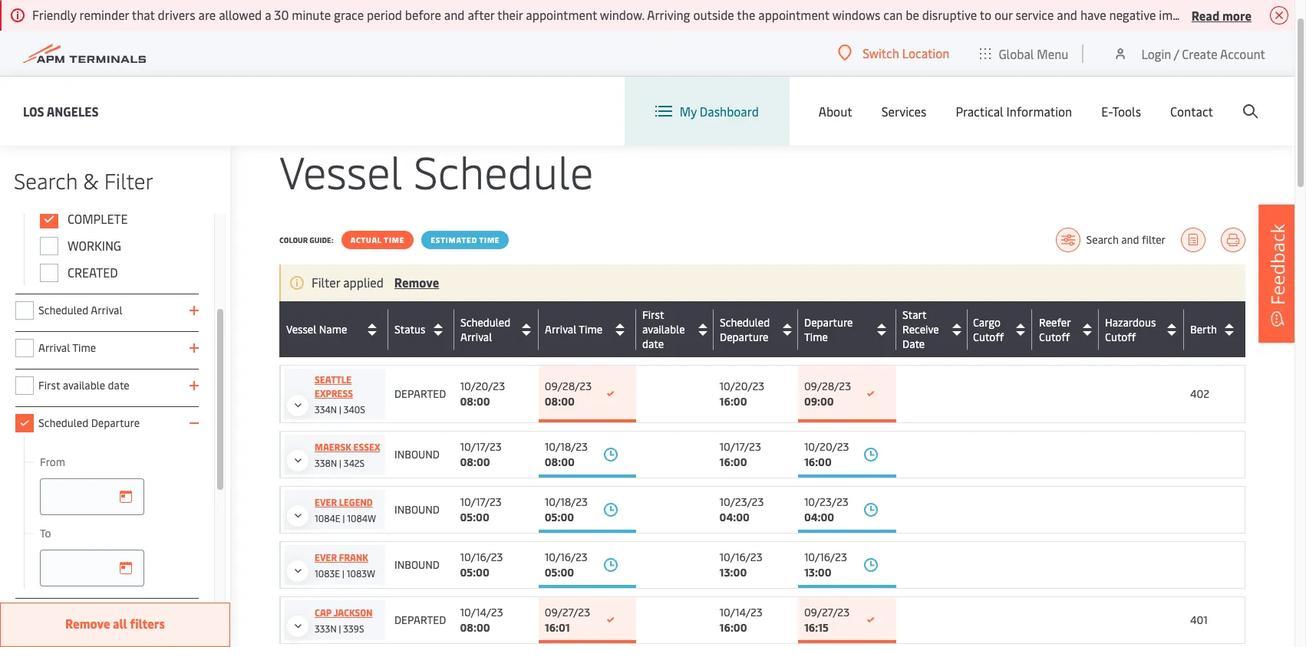 Task type: describe. For each thing, give the bounding box(es) containing it.
colour
[[279, 235, 308, 246]]

vessel name for vessel name button associated with second 'scheduled departure' button from left status button
[[286, 322, 347, 337]]

los
[[23, 102, 44, 119]]

3 10/16/23 from the left
[[720, 550, 763, 565]]

legend
[[339, 497, 373, 509]]

schedule
[[414, 140, 594, 201]]

about button
[[819, 77, 853, 146]]

inbound for 10/17/23 08:00
[[395, 448, 440, 462]]

hazardous cutoff button for second 'scheduled departure' button from left's cargo cutoff button berth button
[[1106, 315, 1181, 344]]

09/28/23 09:00
[[805, 379, 852, 409]]

10/17/23 08:00
[[460, 440, 502, 470]]

remove inside button
[[65, 616, 110, 633]]

actual
[[351, 235, 382, 246]]

read more
[[1192, 7, 1252, 23]]

ever for 10/17/23
[[315, 497, 337, 509]]

estimated
[[431, 235, 477, 246]]

name for status button associated with second 'scheduled departure' button from right's vessel name button
[[319, 322, 347, 337]]

10/17/23 for 05:00
[[460, 495, 502, 510]]

inbound for 10/17/23 05:00
[[395, 503, 440, 517]]

actual time
[[351, 235, 405, 246]]

all
[[113, 616, 127, 633]]

seattle express 334n | 340s
[[315, 374, 365, 416]]

1083w
[[347, 568, 376, 580]]

impacts
[[1160, 6, 1203, 23]]

location
[[903, 45, 950, 61]]

filters
[[130, 616, 165, 633]]

friendly reminder that drivers are allowed a 30 minute grace period before and after their appointment window. arriving outside the appointment windows can be disruptive to our service and have negative impacts on drivers who arri
[[32, 6, 1307, 23]]

first for second 'scheduled departure' button from right
[[643, 308, 664, 322]]

window.
[[600, 6, 645, 23]]

05:00 inside 10/18/23 05:00
[[545, 511, 574, 525]]

search for search and filter
[[1087, 233, 1119, 247]]

applied
[[343, 274, 384, 291]]

before
[[405, 6, 441, 23]]

vessel for vessel name button associated with second 'scheduled departure' button from left status button
[[286, 322, 317, 337]]

angeles
[[47, 102, 99, 119]]

08:00 for 10/14/23 08:00
[[460, 621, 490, 636]]

09/28/23 for 08:00
[[545, 379, 592, 394]]

ever frank 1083e | 1083w
[[315, 552, 376, 580]]

negative
[[1110, 6, 1157, 23]]

1 10/16/23 05:00 from the left
[[460, 550, 503, 580]]

10/18/23 for 05:00
[[545, 495, 588, 510]]

1 horizontal spatial 10/20/23
[[720, 379, 765, 394]]

2 10/16/23 13:00 from the left
[[805, 550, 847, 580]]

search & filter
[[14, 166, 153, 195]]

339s
[[343, 623, 364, 636]]

scheduled departure for second 'scheduled departure' button from left
[[720, 315, 770, 344]]

friendly
[[32, 6, 77, 23]]

los angeles
[[23, 102, 99, 119]]

10/18/23 05:00
[[545, 495, 588, 525]]

402
[[1191, 387, 1210, 402]]

global
[[999, 45, 1035, 62]]

09:00
[[805, 395, 834, 409]]

05:00 up 09/27/23 16:01
[[545, 566, 574, 580]]

their
[[497, 6, 523, 23]]

vessel schedule
[[279, 140, 594, 201]]

essex
[[354, 441, 380, 454]]

reefer cutoff button for second 'scheduled departure' button from left's cargo cutoff button
[[1040, 315, 1096, 344]]

my
[[680, 103, 697, 120]]

to
[[980, 6, 992, 23]]

2 10/16/23 05:00 from the left
[[545, 550, 588, 580]]

time for actual time
[[384, 235, 405, 246]]

more
[[1223, 7, 1252, 23]]

10/17/23 05:00
[[460, 495, 502, 525]]

the
[[737, 6, 756, 23]]

allowed
[[219, 6, 262, 23]]

2 10/23/23 from the left
[[805, 495, 849, 510]]

reefer for second 'scheduled departure' button from left's cargo cutoff button
[[1040, 315, 1071, 330]]

complete
[[67, 210, 128, 227]]

e-tools button
[[1102, 77, 1142, 146]]

who
[[1264, 6, 1287, 23]]

1 appointment from the left
[[526, 6, 597, 23]]

global menu button
[[965, 30, 1084, 76]]

1084e
[[315, 513, 341, 525]]

16:00 for 09/27/23 16:15
[[720, 621, 747, 636]]

remove all filters button
[[0, 603, 230, 648]]

name for vessel name button associated with second 'scheduled departure' button from left status button
[[319, 322, 347, 337]]

0 horizontal spatial 10/20/23 16:00
[[720, 379, 765, 409]]

334n
[[315, 404, 337, 416]]

grace
[[334, 6, 364, 23]]

2 appointment from the left
[[759, 6, 830, 23]]

login
[[1142, 45, 1172, 62]]

1 04:00 from the left
[[720, 511, 750, 525]]

start receive date button for second 'scheduled departure' button from left's cargo cutoff button
[[903, 308, 964, 352]]

09/28/23 08:00
[[545, 379, 592, 409]]

1083e
[[315, 568, 340, 580]]

have
[[1081, 6, 1107, 23]]

available for second 'scheduled departure' button from right
[[643, 322, 685, 337]]

09/28/23 for 09:00
[[805, 379, 852, 394]]

be
[[906, 6, 920, 23]]

date for second 'scheduled departure' button from left
[[643, 337, 664, 352]]

reefer cutoff for reefer cutoff 'button' related to second 'scheduled departure' button from left's cargo cutoff button
[[1040, 315, 1071, 344]]

a
[[265, 6, 271, 23]]

estimated time
[[431, 235, 500, 246]]

status for second 'scheduled departure' button from left status button
[[395, 322, 426, 337]]

search and filter button
[[1056, 228, 1166, 253]]

about
[[819, 103, 853, 120]]

login / create account
[[1142, 45, 1266, 62]]

arri
[[1290, 6, 1307, 23]]

2 start receive date from the left
[[903, 308, 939, 352]]

reefer cutoff for reefer cutoff 'button' for cargo cutoff button corresponding to second 'scheduled departure' button from right
[[1039, 315, 1071, 344]]

after
[[468, 6, 495, 23]]

e-tools
[[1102, 103, 1142, 120]]

hazardous cutoff button for berth button for cargo cutoff button corresponding to second 'scheduled departure' button from right
[[1105, 315, 1181, 344]]

switch location button
[[839, 45, 950, 61]]

09/27/23 16:01
[[545, 606, 590, 636]]

seattle
[[315, 374, 352, 386]]

vessel for status button associated with second 'scheduled departure' button from right's vessel name button
[[286, 322, 317, 337]]

2 drivers from the left
[[1223, 6, 1261, 23]]

09/27/23 for 16:15
[[805, 606, 850, 620]]

cargo cutoff button for second 'scheduled departure' button from right
[[974, 315, 1029, 344]]

and inside button
[[1122, 233, 1140, 247]]

filter applied remove
[[312, 274, 439, 291]]

departure time button for second 'scheduled departure' button from left
[[805, 315, 893, 344]]

tools
[[1113, 103, 1142, 120]]

windows
[[833, 6, 881, 23]]

that
[[132, 6, 155, 23]]

search for search & filter
[[14, 166, 78, 195]]

10/18/23 08:00
[[545, 440, 588, 470]]

1 scheduled departure button from the left
[[720, 315, 795, 344]]

los angeles link
[[23, 102, 99, 121]]

1 10/23/23 04:00 from the left
[[720, 495, 764, 525]]

| for 10/16/23 05:00
[[342, 568, 345, 580]]

1 start receive date from the left
[[903, 308, 939, 352]]

| for 10/14/23 08:00
[[339, 623, 341, 636]]

jackson
[[334, 607, 373, 620]]

arrival time button for scheduled arrival button for status button associated with second 'scheduled departure' button from right
[[545, 317, 633, 342]]

frank
[[339, 552, 368, 564]]

CREATED checkbox
[[40, 264, 58, 283]]

2 10/16/23 from the left
[[545, 550, 588, 565]]

ever legend 1084e | 1084w
[[315, 497, 376, 525]]

practical information button
[[956, 77, 1073, 146]]

outside
[[694, 6, 735, 23]]

hazardous for hazardous cutoff button corresponding to berth button for cargo cutoff button corresponding to second 'scheduled departure' button from right
[[1105, 315, 1156, 330]]

4 10/16/23 from the left
[[805, 550, 847, 565]]

2 receive from the left
[[903, 322, 939, 337]]

| for 10/17/23 08:00
[[339, 458, 342, 470]]

reminder
[[80, 6, 129, 23]]

created
[[67, 264, 118, 281]]

arriving
[[647, 6, 691, 23]]

start for second 'scheduled departure' button from left's cargo cutoff button
[[903, 308, 927, 322]]

WORKING checkbox
[[40, 237, 58, 256]]



Task type: vqa. For each thing, say whether or not it's contained in the screenshot.
Los Angeles at the left of the page
yes



Task type: locate. For each thing, give the bounding box(es) containing it.
1 reefer cutoff button from the left
[[1039, 315, 1095, 344]]

| inside maersk essex 338n | 342s
[[339, 458, 342, 470]]

08:00 inside 10/14/23 08:00
[[460, 621, 490, 636]]

2 date from the left
[[903, 337, 925, 352]]

| inside seattle express 334n | 340s
[[339, 404, 341, 416]]

2 horizontal spatial and
[[1122, 233, 1140, 247]]

2 scheduled arrival button from the left
[[461, 315, 535, 344]]

hazardous cutoff for reefer cutoff 'button' for cargo cutoff button corresponding to second 'scheduled departure' button from right
[[1105, 315, 1156, 344]]

1 start receive date button from the left
[[903, 308, 964, 352]]

09/27/23 up 16:01
[[545, 606, 590, 620]]

date for cargo cutoff button corresponding to second 'scheduled departure' button from right
[[903, 337, 925, 352]]

2 09/27/23 from the left
[[805, 606, 850, 620]]

2 departure time button from the left
[[805, 315, 893, 344]]

are
[[198, 6, 216, 23]]

2 berth from the left
[[1191, 322, 1218, 337]]

1 horizontal spatial time
[[479, 235, 500, 246]]

16:00 inside 10/14/23 16:00
[[720, 621, 747, 636]]

1 status from the left
[[395, 322, 426, 337]]

ever for 10/16/23
[[315, 552, 337, 564]]

0 horizontal spatial 10/23/23
[[720, 495, 764, 510]]

can
[[884, 6, 903, 23]]

1 horizontal spatial 13:00
[[805, 566, 832, 580]]

inbound
[[395, 448, 440, 462], [395, 503, 440, 517], [395, 558, 440, 573]]

scheduled arrival button for status button associated with second 'scheduled departure' button from right
[[460, 315, 535, 344]]

departed left 10/14/23 08:00
[[395, 613, 446, 628]]

10/16/23 13:00 up 09/27/23 16:15
[[805, 550, 847, 580]]

berth
[[1191, 322, 1218, 337], [1191, 322, 1218, 337]]

05:00
[[460, 511, 490, 525], [545, 511, 574, 525], [460, 566, 490, 580], [545, 566, 574, 580]]

departed left '10/20/23 08:00'
[[395, 387, 446, 402]]

1 vertical spatial 10/20/23 16:00
[[805, 440, 850, 470]]

arrival time button
[[545, 317, 633, 342], [545, 317, 633, 342]]

2 scheduled departure button from the left
[[720, 315, 795, 344]]

to
[[40, 527, 51, 541]]

1 horizontal spatial 10/20/23 16:00
[[805, 440, 850, 470]]

drivers right on
[[1223, 6, 1261, 23]]

inbound for 10/16/23 05:00
[[395, 558, 440, 573]]

1 10/14/23 from the left
[[460, 606, 503, 620]]

10/17/23 16:00
[[720, 440, 762, 470]]

login / create account link
[[1114, 31, 1266, 76]]

1 horizontal spatial appointment
[[759, 6, 830, 23]]

2 hazardous cutoff button from the left
[[1106, 315, 1181, 344]]

0 horizontal spatial remove
[[65, 616, 110, 633]]

scheduled arrival
[[38, 303, 122, 318], [460, 315, 510, 344], [461, 315, 511, 344]]

08:00 for 10/17/23 08:00
[[460, 455, 490, 470]]

10/20/23 up 10/17/23 08:00
[[460, 379, 505, 394]]

2 departed from the top
[[395, 613, 446, 628]]

10/16/23 down 10/18/23 05:00
[[545, 550, 588, 565]]

date for second 'scheduled departure' button from left's cargo cutoff button
[[903, 337, 925, 352]]

hazardous cutoff for reefer cutoff 'button' related to second 'scheduled departure' button from left's cargo cutoff button
[[1106, 315, 1157, 344]]

status button for second 'scheduled departure' button from right
[[395, 317, 450, 342]]

departure time button for second 'scheduled departure' button from right
[[805, 315, 893, 344]]

remove right applied
[[395, 274, 439, 291]]

0 horizontal spatial filter
[[104, 166, 153, 195]]

0 vertical spatial 10/18/23
[[545, 440, 588, 455]]

| for 10/17/23 05:00
[[343, 513, 345, 525]]

arrival time button for scheduled arrival button related to second 'scheduled departure' button from left status button
[[545, 317, 633, 342]]

08:00 inside 09/28/23 08:00
[[545, 395, 575, 409]]

| inside cap jackson 333n | 339s
[[339, 623, 341, 636]]

time right 'actual'
[[384, 235, 405, 246]]

hazardous cutoff
[[1105, 315, 1156, 344], [1106, 315, 1157, 344]]

ever up '1083e'
[[315, 552, 337, 564]]

10/16/23 up 09/27/23 16:15
[[805, 550, 847, 565]]

1 horizontal spatial 10/23/23
[[805, 495, 849, 510]]

drivers left are
[[158, 6, 196, 23]]

| left the 340s
[[339, 404, 341, 416]]

name
[[319, 322, 347, 337], [319, 322, 347, 337]]

2 vertical spatial inbound
[[395, 558, 440, 573]]

berth button for cargo cutoff button corresponding to second 'scheduled departure' button from right
[[1191, 317, 1242, 342]]

remove
[[395, 274, 439, 291], [65, 616, 110, 633]]

09/27/23 16:15
[[805, 606, 850, 636]]

1 horizontal spatial 10/16/23 05:00
[[545, 550, 588, 580]]

1 horizontal spatial 10/14/23
[[720, 606, 763, 620]]

2 ever from the top
[[315, 552, 337, 564]]

filter left applied
[[312, 274, 340, 291]]

0 horizontal spatial time
[[384, 235, 405, 246]]

inbound right 1084w
[[395, 503, 440, 517]]

period
[[367, 6, 402, 23]]

berth button for second 'scheduled departure' button from left's cargo cutoff button
[[1191, 317, 1242, 342]]

10/14/23 for 08:00
[[460, 606, 503, 620]]

3 inbound from the top
[[395, 558, 440, 573]]

1 horizontal spatial 09/28/23
[[805, 379, 852, 394]]

2 status button from the left
[[395, 317, 451, 342]]

2 reefer cutoff button from the left
[[1040, 315, 1096, 344]]

2 arrival time button from the left
[[545, 317, 633, 342]]

hazardous for second 'scheduled departure' button from left's cargo cutoff button berth button hazardous cutoff button
[[1106, 315, 1157, 330]]

1 09/27/23 from the left
[[545, 606, 590, 620]]

scheduled departure for second 'scheduled departure' button from right
[[720, 315, 770, 344]]

departure time button
[[805, 315, 893, 344], [805, 315, 893, 344]]

10/18/23 for 08:00
[[545, 440, 588, 455]]

1 horizontal spatial 10/23/23 04:00
[[805, 495, 849, 525]]

scheduled arrival button for second 'scheduled departure' button from left status button
[[461, 315, 535, 344]]

2 start from the left
[[903, 308, 927, 322]]

0 horizontal spatial 10/16/23 05:00
[[460, 550, 503, 580]]

| right '1083e'
[[342, 568, 345, 580]]

1 hazardous cutoff from the left
[[1105, 315, 1156, 344]]

1 receive from the left
[[903, 322, 939, 337]]

10/17/23 for 08:00
[[460, 440, 502, 455]]

2 hazardous from the left
[[1106, 315, 1157, 330]]

0 horizontal spatial 10/20/23
[[460, 379, 505, 394]]

available for second 'scheduled departure' button from left
[[643, 322, 685, 337]]

09/28/23 up 09:00
[[805, 379, 852, 394]]

0 horizontal spatial 13:00
[[720, 566, 747, 580]]

0 vertical spatial departed
[[395, 387, 446, 402]]

service
[[1016, 6, 1054, 23]]

10/16/23 up 10/14/23 16:00
[[720, 550, 763, 565]]

first available date for second 'scheduled departure' button from right
[[643, 308, 685, 352]]

08:00 inside '10/20/23 08:00'
[[460, 395, 490, 409]]

16:00
[[720, 395, 747, 409], [720, 455, 747, 470], [805, 455, 832, 470], [720, 621, 747, 636]]

16:00 for 10/20/23 16:00
[[720, 455, 747, 470]]

1 departure time button from the left
[[805, 315, 893, 344]]

inbound right essex
[[395, 448, 440, 462]]

10/20/23 down 09:00
[[805, 440, 850, 455]]

vessel name button
[[286, 317, 385, 342], [286, 317, 385, 342]]

0 horizontal spatial search
[[14, 166, 78, 195]]

remove button
[[395, 274, 439, 291]]

vessel name button for status button associated with second 'scheduled departure' button from right
[[286, 317, 385, 342]]

our
[[995, 6, 1013, 23]]

start receive date button
[[903, 308, 964, 352], [903, 308, 964, 352]]

from
[[40, 455, 65, 470]]

1 berth button from the left
[[1191, 317, 1242, 342]]

1 departed from the top
[[395, 387, 446, 402]]

05:00 up 10/14/23 08:00
[[460, 566, 490, 580]]

16:15
[[805, 621, 829, 636]]

1 09/28/23 from the left
[[545, 379, 592, 394]]

cargo for second 'scheduled departure' button from left's cargo cutoff button
[[974, 315, 1001, 330]]

10/16/23 13:00 up 10/14/23 16:00
[[720, 550, 763, 580]]

To text field
[[40, 550, 144, 587]]

inbound right 1083w
[[395, 558, 440, 573]]

1 reefer cutoff from the left
[[1039, 315, 1071, 344]]

2 horizontal spatial 10/20/23
[[805, 440, 850, 455]]

| right "1084e"
[[343, 513, 345, 525]]

start receive date
[[903, 308, 939, 352], [903, 308, 939, 352]]

2 10/23/23 04:00 from the left
[[805, 495, 849, 525]]

switch location
[[863, 45, 950, 61]]

0 horizontal spatial drivers
[[158, 6, 196, 23]]

start for cargo cutoff button corresponding to second 'scheduled departure' button from right
[[903, 308, 927, 322]]

08:00 inside 10/18/23 08:00
[[545, 455, 575, 470]]

date for second 'scheduled departure' button from right
[[643, 337, 664, 352]]

04:00
[[720, 511, 750, 525], [805, 511, 835, 525]]

1 time from the left
[[384, 235, 405, 246]]

COMPLETE checkbox
[[40, 210, 58, 229]]

1 10/16/23 13:00 from the left
[[720, 550, 763, 580]]

berth for second 'scheduled departure' button from left's cargo cutoff button berth button
[[1191, 322, 1218, 337]]

1 reefer from the left
[[1039, 315, 1071, 330]]

scheduled departure button
[[720, 315, 795, 344], [720, 315, 795, 344]]

1 10/16/23 from the left
[[460, 550, 503, 565]]

08:00 for 10/18/23 08:00
[[545, 455, 575, 470]]

10/14/23
[[460, 606, 503, 620], [720, 606, 763, 620]]

| for 10/20/23 08:00
[[339, 404, 341, 416]]

2 departure time from the left
[[805, 315, 853, 344]]

time right estimated
[[479, 235, 500, 246]]

1 departure time from the left
[[805, 315, 853, 344]]

1 horizontal spatial filter
[[312, 274, 340, 291]]

16:00 for 09/28/23 09:00
[[720, 395, 747, 409]]

1 vertical spatial remove
[[65, 616, 110, 633]]

0 horizontal spatial 10/16/23 13:00
[[720, 550, 763, 580]]

09/27/23 for 16:01
[[545, 606, 590, 620]]

09/28/23 up 10/18/23 08:00
[[545, 379, 592, 394]]

first
[[643, 308, 664, 322], [643, 308, 664, 322], [38, 379, 60, 393]]

ever up "1084e"
[[315, 497, 337, 509]]

1 date from the left
[[903, 337, 925, 352]]

vessel name button for second 'scheduled departure' button from left status button
[[286, 317, 385, 342]]

/
[[1174, 45, 1180, 62]]

0 horizontal spatial 09/28/23
[[545, 379, 592, 394]]

my dashboard button
[[655, 77, 759, 146]]

13:00 up 10/14/23 16:00
[[720, 566, 747, 580]]

close alert image
[[1271, 6, 1289, 25]]

1 vertical spatial search
[[1087, 233, 1119, 247]]

search left filter
[[1087, 233, 1119, 247]]

first available date for second 'scheduled departure' button from left
[[643, 308, 685, 352]]

disruptive
[[923, 6, 977, 23]]

10/18/23 down 09/28/23 08:00
[[545, 440, 588, 455]]

departed for 10/14/23
[[395, 613, 446, 628]]

appointment right the the
[[759, 6, 830, 23]]

reefer for cargo cutoff button corresponding to second 'scheduled departure' button from right
[[1039, 315, 1071, 330]]

| inside ever legend 1084e | 1084w
[[343, 513, 345, 525]]

2 09/28/23 from the left
[[805, 379, 852, 394]]

1 13:00 from the left
[[720, 566, 747, 580]]

1 horizontal spatial remove
[[395, 274, 439, 291]]

2 hazardous cutoff from the left
[[1106, 315, 1157, 344]]

08:00 for 10/20/23 08:00
[[460, 395, 490, 409]]

05:00 down 10/17/23 08:00
[[460, 511, 490, 525]]

08:00 for 09/28/23 08:00
[[545, 395, 575, 409]]

10/20/23 16:00 up 10/17/23 16:00
[[720, 379, 765, 409]]

time for estimated time
[[479, 235, 500, 246]]

| left 339s
[[339, 623, 341, 636]]

filter right &
[[104, 166, 153, 195]]

10/18/23
[[545, 440, 588, 455], [545, 495, 588, 510]]

feedback
[[1265, 224, 1291, 306]]

| left 342s on the bottom
[[339, 458, 342, 470]]

09/28/23
[[545, 379, 592, 394], [805, 379, 852, 394]]

first available date
[[643, 308, 685, 352], [643, 308, 685, 352], [38, 379, 130, 393]]

colour guide:
[[279, 235, 334, 246]]

cargo cutoff
[[974, 315, 1004, 344], [974, 315, 1005, 344]]

remove left 'all'
[[65, 616, 110, 633]]

2 04:00 from the left
[[805, 511, 835, 525]]

hazardous
[[1105, 315, 1156, 330], [1106, 315, 1157, 330]]

start receive date button for cargo cutoff button corresponding to second 'scheduled departure' button from right
[[903, 308, 964, 352]]

1 horizontal spatial 04:00
[[805, 511, 835, 525]]

0 horizontal spatial appointment
[[526, 6, 597, 23]]

1 vertical spatial filter
[[312, 274, 340, 291]]

ever inside ever legend 1084e | 1084w
[[315, 497, 337, 509]]

vessel
[[279, 140, 403, 201], [286, 322, 317, 337], [286, 322, 317, 337]]

1 ever from the top
[[315, 497, 337, 509]]

cargo cutoff button for second 'scheduled departure' button from left
[[974, 315, 1029, 344]]

1 berth from the left
[[1191, 322, 1218, 337]]

0 horizontal spatial 09/27/23
[[545, 606, 590, 620]]

dashboard
[[700, 103, 759, 120]]

10/17/23 for 16:00
[[720, 440, 762, 455]]

05:00 inside 10/17/23 05:00
[[460, 511, 490, 525]]

1 start from the left
[[903, 308, 927, 322]]

1 inbound from the top
[[395, 448, 440, 462]]

0 vertical spatial search
[[14, 166, 78, 195]]

1 10/18/23 from the top
[[545, 440, 588, 455]]

1 vertical spatial inbound
[[395, 503, 440, 517]]

338n
[[315, 458, 337, 470]]

10/14/23 for 16:00
[[720, 606, 763, 620]]

read more button
[[1192, 5, 1252, 25]]

switch
[[863, 45, 900, 61]]

practical
[[956, 103, 1004, 120]]

None checkbox
[[15, 339, 34, 358], [15, 377, 34, 395], [15, 415, 34, 433], [15, 339, 34, 358], [15, 377, 34, 395], [15, 415, 34, 433]]

cap
[[315, 607, 332, 620]]

1 drivers from the left
[[158, 6, 196, 23]]

and left filter
[[1122, 233, 1140, 247]]

and left the have in the top of the page
[[1057, 6, 1078, 23]]

1 horizontal spatial 10/16/23 13:00
[[805, 550, 847, 580]]

date
[[903, 337, 925, 352], [903, 337, 925, 352]]

1 scheduled arrival button from the left
[[460, 315, 535, 344]]

10/23/23 04:00
[[720, 495, 764, 525], [805, 495, 849, 525]]

1 arrival time button from the left
[[545, 317, 633, 342]]

0 horizontal spatial 10/14/23
[[460, 606, 503, 620]]

13:00 up 09/27/23 16:15
[[805, 566, 832, 580]]

2 reefer cutoff from the left
[[1040, 315, 1071, 344]]

1 vertical spatial departed
[[395, 613, 446, 628]]

&
[[83, 166, 99, 195]]

0 horizontal spatial 04:00
[[720, 511, 750, 525]]

10/20/23 up 10/17/23 16:00
[[720, 379, 765, 394]]

09/27/23 up 16:15
[[805, 606, 850, 620]]

10/20/23 16:00 down 09:00
[[805, 440, 850, 470]]

services
[[882, 103, 927, 120]]

appointment right their
[[526, 6, 597, 23]]

departed
[[395, 387, 446, 402], [395, 613, 446, 628]]

08:00 inside 10/17/23 08:00
[[460, 455, 490, 470]]

10/16/23 05:00 down 10/18/23 05:00
[[545, 550, 588, 580]]

cargo cutoff for second 'scheduled departure' button from left's cargo cutoff button
[[974, 315, 1004, 344]]

1 horizontal spatial search
[[1087, 233, 1119, 247]]

1 vertical spatial ever
[[315, 552, 337, 564]]

08:00
[[460, 395, 490, 409], [545, 395, 575, 409], [460, 455, 490, 470], [545, 455, 575, 470], [460, 621, 490, 636]]

1 status button from the left
[[395, 317, 450, 342]]

2 status from the left
[[395, 322, 426, 337]]

2 start receive date button from the left
[[903, 308, 964, 352]]

10/18/23 down 10/18/23 08:00
[[545, 495, 588, 510]]

0 horizontal spatial 10/23/23 04:00
[[720, 495, 764, 525]]

1 10/23/23 from the left
[[720, 495, 764, 510]]

1 horizontal spatial and
[[1057, 6, 1078, 23]]

1 vertical spatial 10/18/23
[[545, 495, 588, 510]]

2 inbound from the top
[[395, 503, 440, 517]]

2 reefer from the left
[[1040, 315, 1071, 330]]

vessel name for status button associated with second 'scheduled departure' button from right's vessel name button
[[286, 322, 347, 337]]

1 horizontal spatial 09/27/23
[[805, 606, 850, 620]]

2 time from the left
[[479, 235, 500, 246]]

cargo cutoff for cargo cutoff button corresponding to second 'scheduled departure' button from right
[[974, 315, 1005, 344]]

0 vertical spatial filter
[[104, 166, 153, 195]]

search up complete checkbox
[[14, 166, 78, 195]]

2 berth button from the left
[[1191, 317, 1242, 342]]

10/16/23 05:00 up 10/14/23 08:00
[[460, 550, 503, 580]]

0 vertical spatial 10/20/23 16:00
[[720, 379, 765, 409]]

1 hazardous from the left
[[1105, 315, 1156, 330]]

status for status button associated with second 'scheduled departure' button from right
[[395, 322, 426, 337]]

my dashboard
[[680, 103, 759, 120]]

0 horizontal spatial and
[[444, 6, 465, 23]]

2 10/18/23 from the top
[[545, 495, 588, 510]]

maersk
[[315, 441, 351, 454]]

None checkbox
[[15, 302, 34, 320]]

account
[[1221, 45, 1266, 62]]

departed for 10/20/23
[[395, 387, 446, 402]]

scheduled
[[38, 303, 88, 318], [460, 315, 510, 330], [461, 315, 511, 330], [720, 315, 770, 330], [720, 315, 770, 330], [38, 416, 88, 431]]

09/27/23
[[545, 606, 590, 620], [805, 606, 850, 620]]

16:00 inside 10/17/23 16:00
[[720, 455, 747, 470]]

0 vertical spatial ever
[[315, 497, 337, 509]]

search inside button
[[1087, 233, 1119, 247]]

342s
[[344, 458, 365, 470]]

10/14/23 16:00
[[720, 606, 763, 636]]

first for second 'scheduled departure' button from left
[[643, 308, 664, 322]]

status
[[395, 322, 426, 337], [395, 322, 426, 337]]

status button for second 'scheduled departure' button from left
[[395, 317, 451, 342]]

05:00 down 10/18/23 08:00
[[545, 511, 574, 525]]

1084w
[[347, 513, 376, 525]]

search
[[14, 166, 78, 195], [1087, 233, 1119, 247]]

contact
[[1171, 103, 1214, 120]]

e-
[[1102, 103, 1113, 120]]

maersk essex 338n | 342s
[[315, 441, 380, 470]]

search and filter
[[1087, 233, 1166, 247]]

1 hazardous cutoff button from the left
[[1105, 315, 1181, 344]]

2 13:00 from the left
[[805, 566, 832, 580]]

berth for berth button for cargo cutoff button corresponding to second 'scheduled departure' button from right
[[1191, 322, 1218, 337]]

cargo for cargo cutoff button corresponding to second 'scheduled departure' button from right
[[974, 315, 1001, 330]]

| inside ever frank 1083e | 1083w
[[342, 568, 345, 580]]

and left after
[[444, 6, 465, 23]]

From text field
[[40, 479, 144, 516]]

1 horizontal spatial drivers
[[1223, 6, 1261, 23]]

reefer cutoff button for cargo cutoff button corresponding to second 'scheduled departure' button from right
[[1039, 315, 1095, 344]]

ever inside ever frank 1083e | 1083w
[[315, 552, 337, 564]]

10/16/23 down 10/17/23 05:00
[[460, 550, 503, 565]]

2 10/14/23 from the left
[[720, 606, 763, 620]]

0 vertical spatial inbound
[[395, 448, 440, 462]]

10/14/23 08:00
[[460, 606, 503, 636]]

0 vertical spatial remove
[[395, 274, 439, 291]]



